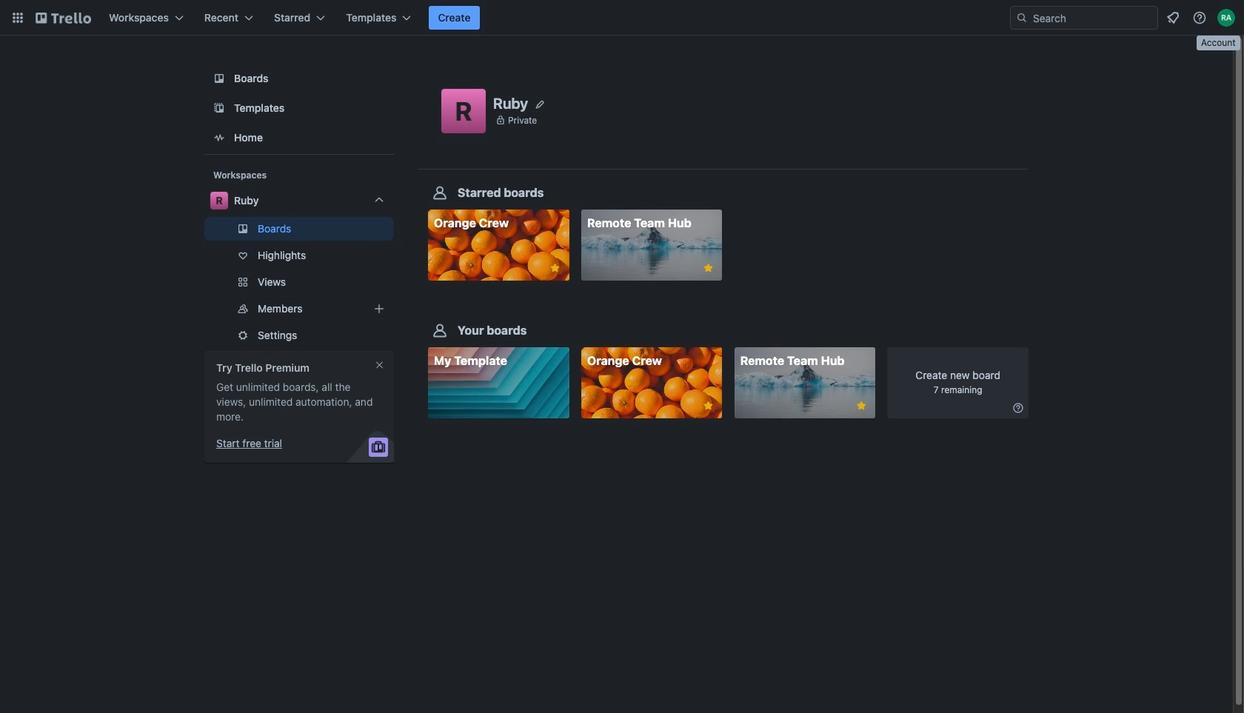 Task type: describe. For each thing, give the bounding box(es) containing it.
0 vertical spatial click to unstar this board. it will be removed from your starred list. image
[[702, 262, 715, 275]]

board image
[[210, 70, 228, 87]]

open information menu image
[[1193, 10, 1208, 25]]

ruby anderson (rubyanderson7) image
[[1218, 9, 1236, 27]]

search image
[[1017, 12, 1028, 24]]

Search field
[[1028, 7, 1158, 28]]



Task type: locate. For each thing, give the bounding box(es) containing it.
home image
[[210, 129, 228, 147]]

sm image
[[1011, 401, 1026, 416]]

back to home image
[[36, 6, 91, 30]]

0 notifications image
[[1165, 9, 1182, 27]]

1 vertical spatial click to unstar this board. it will be removed from your starred list. image
[[855, 400, 868, 413]]

click to unstar this board. it will be removed from your starred list. image
[[549, 262, 562, 275]]

tooltip
[[1197, 36, 1241, 50]]

add image
[[370, 300, 388, 318]]

0 horizontal spatial click to unstar this board. it will be removed from your starred list. image
[[702, 262, 715, 275]]

1 horizontal spatial click to unstar this board. it will be removed from your starred list. image
[[855, 400, 868, 413]]

primary element
[[0, 0, 1245, 36]]

template board image
[[210, 99, 228, 117]]

click to unstar this board. it will be removed from your starred list. image
[[702, 262, 715, 275], [855, 400, 868, 413]]



Task type: vqa. For each thing, say whether or not it's contained in the screenshot.
sm image
yes



